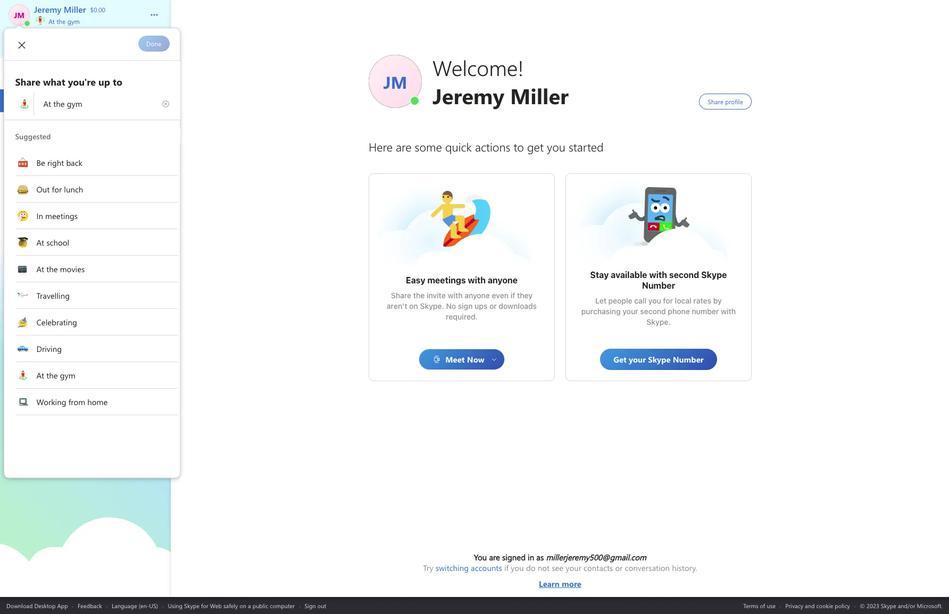 Task type: describe. For each thing, give the bounding box(es) containing it.
ups
[[475, 302, 488, 311]]

language (en-us) link
[[112, 602, 158, 610]]

1 vertical spatial skype
[[184, 602, 200, 610]]

web
[[210, 602, 222, 610]]

using
[[168, 602, 183, 610]]

language
[[112, 602, 137, 610]]

signed
[[503, 553, 526, 563]]

let people call you for local rates by purchasing your second phone number with skype.
[[582, 297, 738, 327]]

switching accounts link
[[436, 563, 502, 574]]

people, groups, messages, web button
[[9, 34, 141, 53]]

conversation
[[625, 563, 670, 574]]

learn more link
[[423, 574, 698, 590]]

or inside share the invite with anyone even if they aren't on skype. no sign ups or downloads required.
[[490, 302, 497, 311]]

feedback
[[78, 602, 102, 610]]

terms of use link
[[744, 602, 776, 610]]

available
[[611, 270, 648, 280]]

stay available with second skype number
[[591, 270, 730, 291]]

with up ups at the right
[[468, 276, 486, 285]]

try
[[423, 563, 434, 574]]

whosthis
[[627, 185, 660, 196]]

people
[[609, 297, 633, 306]]

download desktop app link
[[6, 602, 68, 610]]

terms of use
[[744, 602, 776, 610]]

by
[[714, 297, 722, 306]]

of
[[761, 602, 766, 610]]

with inside stay available with second skype number
[[650, 270, 668, 280]]

with inside let people call you for local rates by purchasing your second phone number with skype.
[[721, 307, 736, 316]]

switching
[[436, 563, 469, 574]]

contacts
[[584, 563, 614, 574]]

0 vertical spatial anyone
[[488, 276, 518, 285]]

accounts
[[471, 563, 502, 574]]

as
[[537, 553, 544, 563]]

phone
[[668, 307, 690, 316]]

if inside try switching accounts if you do not see your contacts or conversation history. learn more
[[505, 563, 509, 574]]

terms
[[744, 602, 759, 610]]

learn
[[539, 579, 560, 590]]

let
[[596, 297, 607, 306]]

1 vertical spatial for
[[201, 602, 209, 610]]

policy
[[835, 602, 851, 610]]

safely
[[224, 602, 238, 610]]

privacy
[[786, 602, 804, 610]]

second inside stay available with second skype number
[[670, 270, 700, 280]]

feedback link
[[78, 602, 102, 610]]

skype. inside let people call you for local rates by purchasing your second phone number with skype.
[[647, 318, 671, 327]]

gym
[[67, 17, 80, 26]]

privacy and cookie policy link
[[786, 602, 851, 610]]

sign
[[458, 302, 473, 311]]

if inside share the invite with anyone even if they aren't on skype. no sign ups or downloads required.
[[511, 291, 516, 300]]

using skype for web safely on a public computer
[[168, 602, 295, 610]]

no
[[446, 302, 456, 311]]

(en-
[[139, 602, 149, 610]]

mansurfer
[[430, 190, 468, 201]]

your inside try switching accounts if you do not see your contacts or conversation history. learn more
[[566, 563, 582, 574]]

desktop
[[34, 602, 56, 610]]

you inside let people call you for local rates by purchasing your second phone number with skype.
[[649, 297, 662, 306]]

history.
[[673, 563, 698, 574]]

your inside let people call you for local rates by purchasing your second phone number with skype.
[[623, 307, 639, 316]]

aren't
[[387, 302, 408, 311]]

out
[[318, 602, 326, 610]]

easy
[[406, 276, 426, 285]]

sign
[[305, 602, 316, 610]]

at the gym
[[47, 17, 80, 26]]



Task type: vqa. For each thing, say whether or not it's contained in the screenshot.
'or' inside the the Share the invite with anyone even if they aren't on Skype. No sign ups or downloads required.
no



Task type: locate. For each thing, give the bounding box(es) containing it.
0 vertical spatial your
[[623, 307, 639, 316]]

cookie
[[817, 602, 834, 610]]

anyone
[[488, 276, 518, 285], [465, 291, 490, 300]]

on inside share the invite with anyone even if they aren't on skype. no sign ups or downloads required.
[[410, 302, 418, 311]]

0 horizontal spatial skype
[[184, 602, 200, 610]]

the
[[57, 17, 66, 26], [414, 291, 425, 300]]

local
[[675, 297, 692, 306]]

1 vertical spatial anyone
[[465, 291, 490, 300]]

0 horizontal spatial if
[[505, 563, 509, 574]]

the right the "at"
[[57, 17, 66, 26]]

skype up by
[[702, 270, 728, 280]]

computer
[[270, 602, 295, 610]]

or
[[490, 302, 497, 311], [616, 563, 623, 574]]

0 horizontal spatial skype.
[[420, 302, 444, 311]]

share
[[391, 291, 412, 300]]

if right are
[[505, 563, 509, 574]]

1 vertical spatial if
[[505, 563, 509, 574]]

anyone up the even
[[488, 276, 518, 285]]

even
[[492, 291, 509, 300]]

you are signed in as
[[474, 553, 546, 563]]

number
[[692, 307, 719, 316]]

you right call
[[649, 297, 662, 306]]

skype. inside share the invite with anyone even if they aren't on skype. no sign ups or downloads required.
[[420, 302, 444, 311]]

the for gym
[[57, 17, 66, 26]]

required.
[[446, 313, 478, 322]]

you inside try switching accounts if you do not see your contacts or conversation history. learn more
[[511, 563, 524, 574]]

Edit mood message text field
[[42, 98, 159, 110]]

0 horizontal spatial for
[[201, 602, 209, 610]]

1 horizontal spatial or
[[616, 563, 623, 574]]

0 vertical spatial on
[[410, 302, 418, 311]]

skype.
[[420, 302, 444, 311], [647, 318, 671, 327]]

1 vertical spatial on
[[240, 602, 247, 610]]

sign out
[[305, 602, 326, 610]]

use
[[767, 602, 776, 610]]

1 horizontal spatial for
[[664, 297, 673, 306]]

downloads
[[499, 302, 537, 311]]

0 horizontal spatial or
[[490, 302, 497, 311]]

at the gym button
[[34, 15, 139, 26]]

0 horizontal spatial the
[[57, 17, 66, 26]]

1 vertical spatial you
[[511, 563, 524, 574]]

1 vertical spatial second
[[641, 307, 666, 316]]

number
[[643, 281, 676, 291]]

they
[[518, 291, 533, 300]]

anyone inside share the invite with anyone even if they aren't on skype. no sign ups or downloads required.
[[465, 291, 490, 300]]

second down call
[[641, 307, 666, 316]]

with down by
[[721, 307, 736, 316]]

or inside try switching accounts if you do not see your contacts or conversation history. learn more
[[616, 563, 623, 574]]

on down 'share'
[[410, 302, 418, 311]]

with up number
[[650, 270, 668, 280]]

0 vertical spatial skype
[[702, 270, 728, 280]]

0 horizontal spatial second
[[641, 307, 666, 316]]

for left local
[[664, 297, 673, 306]]

0 horizontal spatial your
[[566, 563, 582, 574]]

the for invite
[[414, 291, 425, 300]]

second
[[670, 270, 700, 280], [641, 307, 666, 316]]

share the invite with anyone even if they aren't on skype. no sign ups or downloads required.
[[387, 291, 539, 322]]

0 vertical spatial second
[[670, 270, 700, 280]]

1 horizontal spatial skype
[[702, 270, 728, 280]]

1 vertical spatial your
[[566, 563, 582, 574]]

tab list
[[0, 60, 171, 89]]

0 vertical spatial or
[[490, 302, 497, 311]]

the inside button
[[57, 17, 66, 26]]

0 horizontal spatial on
[[240, 602, 247, 610]]

1 vertical spatial skype.
[[647, 318, 671, 327]]

skype right using
[[184, 602, 200, 610]]

try switching accounts if you do not see your contacts or conversation history. learn more
[[423, 563, 698, 590]]

or right ups at the right
[[490, 302, 497, 311]]

language (en-us)
[[112, 602, 158, 610]]

for inside let people call you for local rates by purchasing your second phone number with skype.
[[664, 297, 673, 306]]

rates
[[694, 297, 712, 306]]

0 vertical spatial for
[[664, 297, 673, 306]]

people,
[[23, 39, 47, 49]]

a
[[248, 602, 251, 610]]

public
[[253, 602, 268, 610]]

your
[[623, 307, 639, 316], [566, 563, 582, 574]]

skype. down phone
[[647, 318, 671, 327]]

0 vertical spatial you
[[649, 297, 662, 306]]

bell
[[54, 347, 67, 358]]

messages,
[[76, 39, 110, 49]]

purchasing
[[582, 307, 621, 316]]

are
[[489, 553, 500, 563]]

groups,
[[49, 39, 74, 49]]

1 horizontal spatial you
[[649, 297, 662, 306]]

1 horizontal spatial your
[[623, 307, 639, 316]]

easy meetings with anyone
[[406, 276, 518, 285]]

people, groups, messages, web
[[23, 39, 125, 49]]

1 horizontal spatial the
[[414, 291, 425, 300]]

on
[[410, 302, 418, 311], [240, 602, 247, 610]]

second up local
[[670, 270, 700, 280]]

1 horizontal spatial if
[[511, 291, 516, 300]]

with up no at left
[[448, 291, 463, 300]]

0 horizontal spatial you
[[511, 563, 524, 574]]

app
[[57, 602, 68, 610]]

for
[[664, 297, 673, 306], [201, 602, 209, 610]]

at
[[49, 17, 55, 26]]

in
[[528, 553, 535, 563]]

0 vertical spatial skype.
[[420, 302, 444, 311]]

the inside share the invite with anyone even if they aren't on skype. no sign ups or downloads required.
[[414, 291, 425, 300]]

with inside share the invite with anyone even if they aren't on skype. no sign ups or downloads required.
[[448, 291, 463, 300]]

see
[[552, 563, 564, 574]]

the down easy
[[414, 291, 425, 300]]

second inside let people call you for local rates by purchasing your second phone number with skype.
[[641, 307, 666, 316]]

your right the see
[[566, 563, 582, 574]]

for left "web"
[[201, 602, 209, 610]]

with
[[650, 270, 668, 280], [468, 276, 486, 285], [448, 291, 463, 300], [721, 307, 736, 316]]

skype
[[702, 270, 728, 280], [184, 602, 200, 610]]

download
[[6, 602, 33, 610]]

meetings
[[428, 276, 466, 285]]

1 horizontal spatial on
[[410, 302, 418, 311]]

1 horizontal spatial skype.
[[647, 318, 671, 327]]

and
[[806, 602, 815, 610]]

you
[[474, 553, 487, 563]]

on left a
[[240, 602, 247, 610]]

you left the do
[[511, 563, 524, 574]]

us)
[[149, 602, 158, 610]]

privacy and cookie policy
[[786, 602, 851, 610]]

you
[[649, 297, 662, 306], [511, 563, 524, 574]]

sign out link
[[305, 602, 326, 610]]

1 vertical spatial or
[[616, 563, 623, 574]]

0 vertical spatial the
[[57, 17, 66, 26]]

1 horizontal spatial second
[[670, 270, 700, 280]]

download desktop app
[[6, 602, 68, 610]]

skype inside stay available with second skype number
[[702, 270, 728, 280]]

if up downloads
[[511, 291, 516, 300]]

if
[[511, 291, 516, 300], [505, 563, 509, 574]]

using skype for web safely on a public computer link
[[168, 602, 295, 610]]

skype. down invite
[[420, 302, 444, 311]]

not
[[538, 563, 550, 574]]

do
[[527, 563, 536, 574]]

more
[[562, 579, 582, 590]]

anyone up ups at the right
[[465, 291, 490, 300]]

your down call
[[623, 307, 639, 316]]

call
[[635, 297, 647, 306]]

invite
[[427, 291, 446, 300]]

1 vertical spatial the
[[414, 291, 425, 300]]

0 vertical spatial if
[[511, 291, 516, 300]]

web
[[112, 39, 125, 49]]

or right contacts
[[616, 563, 623, 574]]

stay
[[591, 270, 609, 280]]



